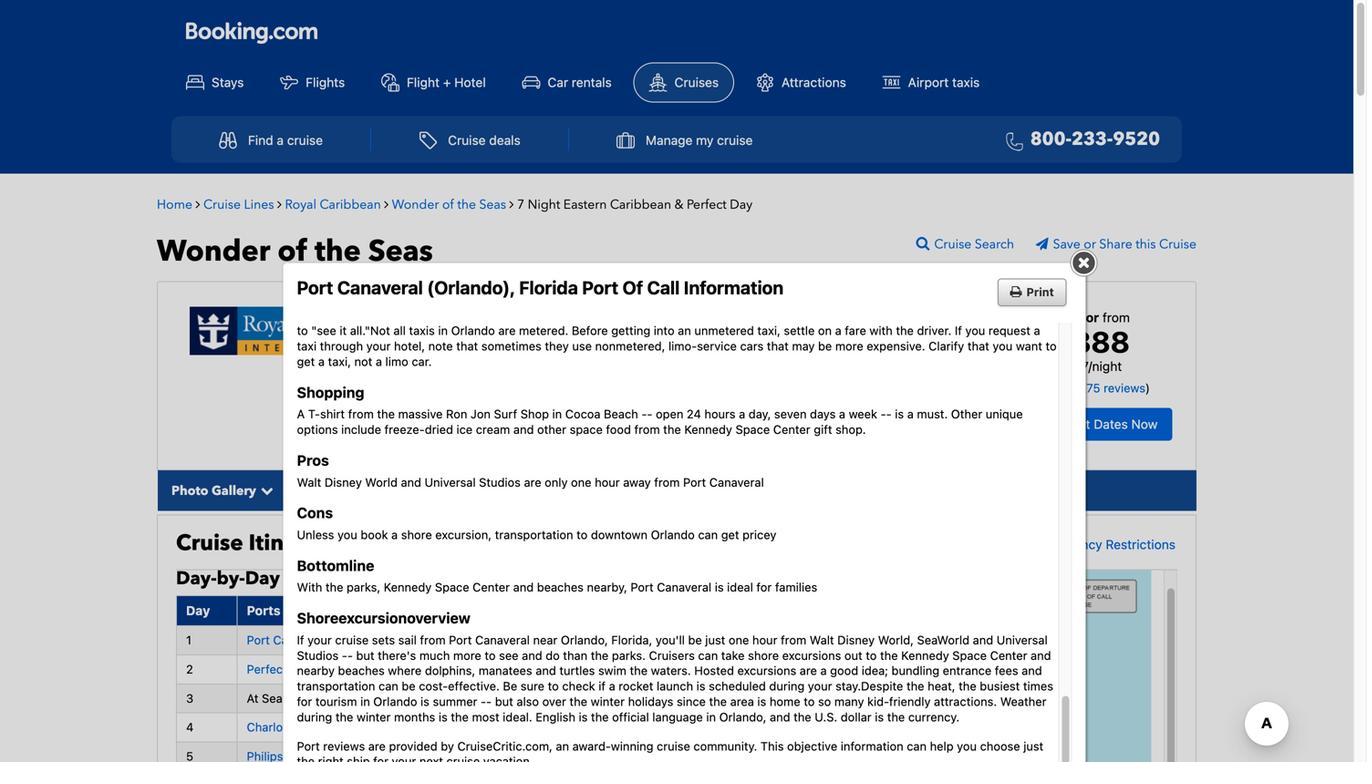 Task type: locate. For each thing, give the bounding box(es) containing it.
include
[[341, 423, 381, 437]]

to inside cons unless you book a shore excursion, transportation to downtown orlando can get pricey
[[577, 528, 588, 542]]

caribbean up however,
[[610, 196, 672, 214]]

and inside pros walt disney world and universal studios are only one hour away from port canaveral
[[401, 476, 422, 489]]

philipsburg, st. maarten
[[431, 399, 572, 414]]

call inside wonder of the seas "main content"
[[300, 603, 324, 618]]

800-233-9520 link
[[999, 127, 1161, 153]]

2 vertical spatial hour
[[753, 634, 778, 647]]

from inside pros walt disney world and universal studios are only one hour away from port canaveral
[[654, 476, 680, 489]]

by
[[441, 740, 454, 753]]

1 vertical spatial disney
[[838, 634, 875, 647]]

1 horizontal spatial on
[[896, 309, 910, 322]]

shore right book
[[401, 528, 432, 542]]

of
[[623, 277, 643, 298]]

kennedy inside if you are lucky, you might be in town for a rocket launch. however, it's hard to plan ahead, due to the frequency of delays because of weather and technical problems. check with hotels or the kennedy space center for a schedule of space launches.if you're heading to orlando remember the summer and school holiday periods, in general, are the busiest seasons. the parks are naturally more crowded then, and lines for rides are longer -- an hour or more in some cases -- which can be frustrating, particularly on a first visit when you want to "see it all."not all taxis in orlando are metered. before getting into an unmetered taxi, settle on a fare with the driver. if you request a taxi through your hotel, note that sometimes they use nonmetered, limo-service cars that may be more expensive. clarify that you want to get a taxi, not a limo car.
[[618, 278, 666, 292]]

do
[[546, 649, 560, 663]]

for inside shoreexcursionoverview if your cruise sets sail from port canaveral near orlando, florida, you'll be just one hour from walt disney world, seaworld and universal studios -- but there's much more to see and do than the parks. cruisers can take shore excursions out to the kennedy space center and nearby beaches where dolphins, manatees and turtles swim the waters. hosted excursions are a good idea; bundling entrance fees and transportation can be cost-effective. be sure to check if a rocket launch is scheduled during your stay.despite the heat, the busiest times for tourism in orlando is summer -- but also over the winter holidays since the area is home to so many kid-friendly attractions. weather during the winter months is the most ideal. english is the official language in orlando, and the u.s. dollar is the currency.
[[297, 695, 312, 709]]

caribbean down of
[[559, 302, 651, 327]]

just up take
[[706, 634, 726, 647]]

7
[[517, 196, 525, 214], [417, 302, 429, 327]]

that
[[456, 340, 478, 353], [767, 340, 789, 353], [968, 340, 990, 353]]

cruise inside shoreexcursionoverview if your cruise sets sail from port canaveral near orlando, florida, you'll be just one hour from walt disney world, seaworld and universal studios -- but there's much more to see and do than the parks. cruisers can take shore excursions out to the kennedy space center and nearby beaches where dolphins, manatees and turtles swim the waters. hosted excursions are a good idea; bundling entrance fees and transportation can be cost-effective. be sure to check if a rocket launch is scheduled during your stay.despite the heat, the busiest times for tourism in orlando is summer -- but also over the winter holidays since the area is home to so many kid-friendly attractions. weather during the winter months is the most ideal. english is the official language in orlando, and the u.s. dollar is the currency.
[[335, 634, 369, 647]]

angle right image right royal caribbean 'link'
[[384, 198, 389, 211]]

universal inside pros walt disney world and universal studios are only one hour away from port canaveral
[[425, 476, 476, 489]]

(orlando), inside port canaveral (orlando), florida port of call information dialog
[[427, 277, 515, 298]]

information
[[684, 277, 784, 298]]

call down it's
[[647, 277, 680, 298]]

space inside shoreexcursionoverview if your cruise sets sail from port canaveral near orlando, florida, you'll be just one hour from walt disney world, seaworld and universal studios -- but there's much more to see and do than the parks. cruisers can take shore excursions out to the kennedy space center and nearby beaches where dolphins, manatees and turtles swim the waters. hosted excursions are a good idea; bundling entrance fees and transportation can be cost-effective. be sure to check if a rocket launch is scheduled during your stay.despite the heat, the busiest times for tourism in orlando is summer -- but also over the winter holidays since the area is home to so many kid-friendly attractions. weather during the winter months is the most ideal. english is the official language in orlando, and the u.s. dollar is the currency.
[[953, 649, 987, 663]]

there's
[[378, 649, 416, 663]]

space inside shopping a t-shirt from the massive ron jon surf shop in cocoa beach -- open 24 hours a day, seven days a week -- is a must. other unique options include freeze-dried ice cream and other space food from the kennedy space center gift shop.
[[736, 423, 770, 437]]

a inside navigation
[[277, 133, 284, 148]]

orlando
[[297, 293, 341, 307], [451, 324, 495, 338], [651, 528, 695, 542], [373, 695, 417, 709]]

are inside pros walt disney world and universal studios are only one hour away from port canaveral
[[524, 476, 542, 489]]

0 horizontal spatial rocket
[[533, 262, 568, 276]]

3
[[186, 692, 194, 706]]

language
[[653, 711, 703, 724]]

if down ports of call
[[297, 634, 304, 647]]

florida for port canaveral (orlando), florida port of call information
[[519, 277, 578, 298]]

1 horizontal spatial at
[[315, 663, 327, 676]]

canaveral inside pros walt disney world and universal studios are only one hour away from port canaveral
[[710, 476, 764, 489]]

--- up than
[[563, 634, 580, 647]]

the down tourism
[[336, 711, 354, 724]]

1 horizontal spatial st.
[[504, 399, 520, 414]]

cruise for cruise lines
[[203, 196, 241, 214]]

ideal.
[[503, 711, 533, 724]]

center down plan
[[706, 278, 744, 292]]

2 vertical spatial wonder of the seas
[[417, 328, 547, 348]]

(orlando), up cay,
[[331, 634, 387, 647]]

universal up fees
[[997, 634, 1048, 647]]

driver.
[[917, 324, 952, 338]]

next
[[420, 755, 443, 763]]

florida inside dialog
[[519, 277, 578, 298]]

limo
[[386, 355, 409, 369]]

print image
[[1010, 286, 1027, 299]]

rocket inside shoreexcursionoverview if your cruise sets sail from port canaveral near orlando, florida, you'll be just one hour from walt disney world, seaworld and universal studios -- but there's much more to see and do than the parks. cruisers can take shore excursions out to the kennedy space center and nearby beaches where dolphins, manatees and turtles swim the waters. hosted excursions are a good idea; bundling entrance fees and transportation can be cost-effective. be sure to check if a rocket launch is scheduled during your stay.despite the heat, the busiest times for tourism in orlando is summer -- but also over the winter holidays since the area is home to so many kid-friendly attractions. weather during the winter months is the most ideal. english is the official language in orlando, and the u.s. dollar is the currency.
[[619, 680, 654, 694]]

dollar
[[841, 711, 872, 724]]

1 horizontal spatial florida
[[519, 277, 578, 298]]

more up dolphins,
[[453, 649, 482, 663]]

want
[[1030, 309, 1056, 322], [1016, 340, 1043, 353]]

pm up award-
[[597, 721, 615, 735]]

wonder up car.
[[417, 328, 471, 348]]

is right the area
[[758, 695, 767, 709]]

1 horizontal spatial /
[[1089, 359, 1093, 374]]

from
[[1103, 310, 1130, 325], [348, 408, 374, 421], [635, 423, 660, 437], [654, 476, 680, 489], [420, 634, 446, 647], [781, 634, 807, 647]]

angle right image for wonder of the seas
[[510, 198, 514, 211]]

0 horizontal spatial /
[[1058, 382, 1062, 395]]

disney up out
[[838, 634, 875, 647]]

for inside the port reviews are provided by cruisecritic.com, an award-winning cruise community. this objective information can help you choose just the right ship for your next cruise vacation.
[[373, 755, 389, 763]]

1 horizontal spatial hour
[[595, 476, 620, 489]]

in right tourism
[[361, 695, 370, 709]]

if up the weather
[[297, 262, 304, 276]]

and inside bottomline with the parks, kennedy space center and beaches nearby, port canaveral is ideal for families
[[513, 581, 534, 595]]

wonder
[[392, 196, 439, 214], [157, 232, 270, 272], [417, 328, 471, 348]]

0 vertical spatial space
[[843, 278, 876, 292]]

note
[[429, 340, 453, 353]]

be right may at the right top
[[818, 340, 832, 353]]

1 horizontal spatial taxis
[[953, 75, 980, 90]]

orlando inside shoreexcursionoverview if your cruise sets sail from port canaveral near orlando, florida, you'll be just one hour from walt disney world, seaworld and universal studios -- but there's much more to see and do than the parks. cruisers can take shore excursions out to the kennedy space center and nearby beaches where dolphins, manatees and turtles swim the waters. hosted excursions are a good idea; bundling entrance fees and transportation can be cost-effective. be sure to check if a rocket launch is scheduled during your stay.despite the heat, the busiest times for tourism in orlando is summer -- but also over the winter holidays since the area is home to so many kid-friendly attractions. weather during the winter months is the most ideal. english is the official language in orlando, and the u.s. dollar is the currency.
[[373, 695, 417, 709]]

holidays
[[628, 695, 674, 709]]

cruise up coco
[[335, 634, 369, 647]]

0 horizontal spatial angle right image
[[277, 198, 282, 211]]

1 vertical spatial hour
[[595, 476, 620, 489]]

studios inside shoreexcursionoverview if your cruise sets sail from port canaveral near orlando, florida, you'll be just one hour from walt disney world, seaworld and universal studios -- but there's much more to see and do than the parks. cruisers can take shore excursions out to the kennedy space center and nearby beaches where dolphins, manatees and turtles swim the waters. hosted excursions are a good idea; bundling entrance fees and transportation can be cost-effective. be sure to check if a rocket launch is scheduled during your stay.despite the heat, the busiest times for tourism in orlando is summer -- but also over the winter holidays since the area is home to so many kid-friendly attractions. weather during the winter months is the most ideal. english is the official language in orlando, and the u.s. dollar is the currency.
[[297, 649, 339, 663]]

1 vertical spatial 7
[[417, 302, 429, 327]]

walt down pros
[[297, 476, 321, 489]]

& right getting on the left top of page
[[655, 302, 669, 327]]

cruise for cruise itinerary
[[176, 529, 243, 559]]

the left the right
[[297, 755, 315, 763]]

months
[[394, 711, 436, 724]]

canaveral up you'll at bottom
[[657, 581, 712, 595]]

port inside pros walt disney world and universal studios are only one hour away from port canaveral
[[683, 476, 706, 489]]

1 vertical spatial florida
[[391, 634, 428, 647]]

transportation inside shoreexcursionoverview if your cruise sets sail from port canaveral near orlando, florida, you'll be just one hour from walt disney world, seaworld and universal studios -- but there's much more to see and do than the parks. cruisers can take shore excursions out to the kennedy space center and nearby beaches where dolphins, manatees and turtles swim the waters. hosted excursions are a good idea; bundling entrance fees and transportation can be cost-effective. be sure to check if a rocket launch is scheduled during your stay.despite the heat, the busiest times for tourism in orlando is summer -- but also over the winter holidays since the area is home to so many kid-friendly attractions. weather during the winter months is the most ideal. english is the official language in orlando, and the u.s. dollar is the currency.
[[297, 680, 375, 694]]

ports of call
[[247, 603, 324, 618]]

seas up technical
[[368, 232, 433, 272]]

hotel,
[[394, 340, 425, 353]]

0 vertical spatial get
[[297, 355, 315, 369]]

for
[[505, 262, 520, 276], [747, 278, 762, 292], [381, 309, 396, 322], [757, 581, 772, 595], [297, 695, 312, 709], [373, 755, 389, 763]]

space down excursion,
[[435, 581, 470, 595]]

itinerary button
[[288, 471, 387, 511]]

more down 'you're'
[[955, 293, 984, 307]]

2 horizontal spatial an
[[678, 324, 691, 338]]

rocket up holidays
[[619, 680, 654, 694]]

space up parks
[[843, 278, 876, 292]]

can up unmetered
[[726, 309, 746, 322]]

& up it's
[[675, 196, 684, 214]]

a
[[277, 133, 284, 148], [523, 262, 530, 276], [766, 278, 772, 292], [913, 309, 920, 322], [835, 324, 842, 338], [1034, 324, 1041, 338], [318, 355, 325, 369], [376, 355, 382, 369], [739, 408, 746, 421], [839, 408, 846, 421], [908, 408, 914, 421], [392, 528, 398, 542], [821, 664, 827, 678], [609, 680, 616, 694]]

0 horizontal spatial walt
[[297, 476, 321, 489]]

reviews inside the port reviews are provided by cruisecritic.com, an award-winning cruise community. this objective information can help you choose just the right ship for your next cruise vacation.
[[323, 740, 365, 753]]

save or share this cruise
[[1053, 236, 1197, 253]]

to up "over"
[[548, 680, 559, 694]]

cruise inside find a cruise link
[[287, 133, 323, 148]]

orlando, up than
[[561, 634, 608, 647]]

hour inside shoreexcursionoverview if your cruise sets sail from port canaveral near orlando, florida, you'll be just one hour from walt disney world, seaworld and universal studios -- but there's much more to see and do than the parks. cruisers can take shore excursions out to the kennedy space center and nearby beaches where dolphins, manatees and turtles swim the waters. hosted excursions are a good idea; bundling entrance fees and transportation can be cost-effective. be sure to check if a rocket launch is scheduled during your stay.despite the heat, the busiest times for tourism in orlando is summer -- but also over the winter holidays since the area is home to so many kid-friendly attractions. weather during the winter months is the most ideal. english is the official language in orlando, and the u.s. dollar is the currency.
[[753, 634, 778, 647]]

transportation inside cons unless you book a shore excursion, transportation to downtown orlando can get pricey
[[495, 528, 574, 542]]

travel menu navigation
[[172, 116, 1183, 163]]

since
[[677, 695, 706, 709]]

0 vertical spatial rocket
[[533, 262, 568, 276]]

4:30 pm
[[693, 634, 740, 647]]

the down bundling
[[907, 680, 925, 694]]

0 vertical spatial &
[[675, 196, 684, 214]]

you
[[308, 262, 328, 276], [386, 262, 406, 276], [1007, 309, 1027, 322], [966, 324, 986, 338], [993, 340, 1013, 353], [338, 528, 358, 542], [957, 740, 977, 753]]

7:00 am
[[563, 663, 610, 676]]

8:00
[[693, 721, 719, 735]]

cruise
[[448, 133, 486, 148], [203, 196, 241, 214], [935, 236, 972, 253], [1160, 236, 1197, 253], [176, 529, 243, 559]]

port
[[297, 277, 333, 298], [582, 277, 619, 298], [683, 476, 706, 489], [631, 581, 654, 595], [449, 634, 472, 647], [247, 634, 270, 647], [297, 740, 320, 753]]

-
[[489, 309, 495, 322], [495, 309, 500, 322], [676, 309, 682, 322], [682, 309, 687, 322], [642, 408, 647, 421], [647, 408, 653, 421], [881, 408, 887, 421], [887, 408, 892, 421], [563, 634, 569, 647], [569, 634, 574, 647], [574, 634, 580, 647], [342, 649, 348, 663], [348, 649, 353, 663], [563, 692, 569, 706], [569, 692, 574, 706], [574, 692, 580, 706], [693, 692, 698, 706], [698, 692, 704, 706], [704, 692, 709, 706], [481, 695, 486, 709], [486, 695, 492, 709]]

the down open
[[664, 423, 681, 437]]

wonder down angle right image
[[157, 232, 270, 272]]

1 horizontal spatial transportation
[[495, 528, 574, 542]]

transportation
[[495, 528, 574, 542], [297, 680, 375, 694]]

you inside cons unless you book a shore excursion, transportation to downtown orlando can get pricey
[[338, 528, 358, 542]]

0 vertical spatial at
[[315, 663, 327, 676]]

shoreexcursionoverview if your cruise sets sail from port canaveral near orlando, florida, you'll be just one hour from walt disney world, seaworld and universal studios -- but there's much more to see and do than the parks. cruisers can take shore excursions out to the kennedy space center and nearby beaches where dolphins, manatees and turtles swim the waters. hosted excursions are a good idea; bundling entrance fees and transportation can be cost-effective. be sure to check if a rocket launch is scheduled during your stay.despite the heat, the busiest times for tourism in orlando is summer -- but also over the winter holidays since the area is home to so many kid-friendly attractions. weather during the winter months is the most ideal. english is the official language in orlando, and the u.s. dollar is the currency.
[[297, 610, 1054, 724]]

charlotte amalie, st. thomas, u.s.v.i.
[[247, 721, 453, 735]]

port inside the port reviews are provided by cruisecritic.com, an award-winning cruise community. this objective information can help you choose just the right ship for your next cruise vacation.
[[297, 740, 320, 753]]

1 horizontal spatial orlando,
[[720, 711, 767, 724]]

royal
[[285, 196, 317, 214]]

1 vertical spatial walt
[[810, 634, 835, 647]]

0 vertical spatial /
[[1089, 359, 1093, 374]]

your inside the port reviews are provided by cruisecritic.com, an award-winning cruise community. this objective information can help you choose just the right ship for your next cruise vacation.
[[392, 755, 416, 763]]

but
[[356, 649, 375, 663], [495, 695, 514, 709]]

pm down take
[[722, 663, 740, 676]]

0 horizontal spatial disney
[[325, 476, 362, 489]]

0 horizontal spatial 7
[[417, 302, 429, 327]]

pm for 4:00 pm
[[722, 663, 740, 676]]

orlando up months
[[373, 695, 417, 709]]

cruise down language
[[657, 740, 691, 753]]

a left fare
[[835, 324, 842, 338]]

angle right image
[[277, 198, 282, 211], [384, 198, 389, 211], [510, 198, 514, 211]]

cruise for cruise deals
[[448, 133, 486, 148]]

1 vertical spatial during
[[297, 711, 332, 724]]

just inside the port reviews are provided by cruisecritic.com, an award-winning cruise community. this objective information can help you choose just the right ship for your next cruise vacation.
[[1024, 740, 1044, 753]]

1 vertical spatial an
[[678, 324, 691, 338]]

or inside wonder of the seas "main content"
[[1084, 236, 1097, 253]]

0 horizontal spatial or
[[549, 309, 560, 322]]

1 horizontal spatial night
[[528, 196, 560, 214]]

kennedy down however,
[[618, 278, 666, 292]]

0 horizontal spatial universal
[[425, 476, 476, 489]]

1 angle right image from the left
[[277, 198, 282, 211]]

longer
[[451, 309, 486, 322]]

8:00 pm
[[693, 721, 740, 735]]

0 vertical spatial disney
[[325, 476, 362, 489]]

day left coco
[[290, 663, 312, 676]]

(orlando), inside wonder of the seas "main content"
[[331, 634, 387, 647]]

is inside shopping a t-shirt from the massive ron jon surf shop in cocoa beach -- open 24 hours a day, seven days a week -- is a must. other unique options include freeze-dried ice cream and other space food from the kennedy space center gift shop.
[[895, 408, 904, 421]]

0 vertical spatial one
[[571, 476, 592, 489]]

cruise lines
[[203, 196, 274, 214]]

busiest inside if you are lucky, you might be in town for a rocket launch. however, it's hard to plan ahead, due to the frequency of delays because of weather and technical problems. check with hotels or the kennedy space center for a schedule of space launches.if you're heading to orlando remember the summer and school holiday periods, in general, are the busiest seasons. the parks are naturally more crowded then, and lines for rides are longer -- an hour or more in some cases -- which can be frustrating, particularly on a first visit when you want to "see it all."not all taxis in orlando are metered. before getting into an unmetered taxi, settle on a fare with the driver. if you request a taxi through your hotel, note that sometimes they use nonmetered, limo-service cars that may be more expensive. clarify that you want to get a taxi, not a limo car.
[[730, 293, 770, 307]]

space down cocoa
[[570, 423, 603, 437]]

0 vertical spatial orlando,
[[561, 634, 608, 647]]

angle right image for royal caribbean
[[384, 198, 389, 211]]

can inside the port reviews are provided by cruisecritic.com, an award-winning cruise community. this objective information can help you choose just the right ship for your next cruise vacation.
[[907, 740, 927, 753]]

taxis right airport
[[953, 75, 980, 90]]

1 vertical spatial taxis
[[409, 324, 435, 338]]

may
[[792, 340, 815, 353]]

universal
[[425, 476, 476, 489], [997, 634, 1048, 647]]

275
[[1080, 382, 1101, 395]]

frequency
[[858, 262, 913, 276]]

space inside bottomline with the parks, kennedy space center and beaches nearby, port canaveral is ideal for families
[[435, 581, 470, 595]]

can left help
[[907, 740, 927, 753]]

wonder of the seas down longer
[[417, 328, 547, 348]]

0 horizontal spatial reviews
[[323, 740, 365, 753]]

in inside shopping a t-shirt from the massive ron jon surf shop in cocoa beach -- open 24 hours a day, seven days a week -- is a must. other unique options include freeze-dried ice cream and other space food from the kennedy space center gift shop.
[[553, 408, 562, 421]]

2 horizontal spatial hour
[[753, 634, 778, 647]]

get inside if you are lucky, you might be in town for a rocket launch. however, it's hard to plan ahead, due to the frequency of delays because of weather and technical problems. check with hotels or the kennedy space center for a schedule of space launches.if you're heading to orlando remember the summer and school holiday periods, in general, are the busiest seasons. the parks are naturally more crowded then, and lines for rides are longer -- an hour or more in some cases -- which can be frustrating, particularly on a first visit when you want to "see it all."not all taxis in orlando are metered. before getting into an unmetered taxi, settle on a fare with the driver. if you request a taxi through your hotel, note that sometimes they use nonmetered, limo-service cars that may be more expensive. clarify that you want to get a taxi, not a limo car.
[[297, 355, 315, 369]]

a down through
[[318, 355, 325, 369]]

2 angle right image from the left
[[384, 198, 389, 211]]

1 vertical spatial space
[[570, 423, 603, 437]]

from inside interior from $888 $127 / night
[[1103, 310, 1130, 325]]

1 vertical spatial universal
[[997, 634, 1048, 647]]

philipsburg,
[[431, 399, 501, 414]]

world
[[365, 476, 398, 489]]

1 vertical spatial studios
[[297, 649, 339, 663]]

1 vertical spatial just
[[1024, 740, 1044, 753]]

limo-
[[669, 340, 697, 353]]

use
[[572, 340, 592, 353]]

provided
[[389, 740, 438, 753]]

0 vertical spatial winter
[[591, 695, 625, 709]]

orlando,
[[561, 634, 608, 647], [720, 711, 767, 724]]

kennedy up bundling
[[902, 649, 950, 663]]

cruise inside the travel menu navigation
[[448, 133, 486, 148]]

0 horizontal spatial st.
[[345, 721, 360, 735]]

night down problems.
[[434, 302, 484, 327]]

port right nearby,
[[631, 581, 654, 595]]

nearby,
[[587, 581, 628, 595]]

hours
[[705, 408, 736, 421]]

0 horizontal spatial &
[[655, 302, 669, 327]]

are inside the port reviews are provided by cruisecritic.com, an award-winning cruise community. this objective information can help you choose just the right ship for your next cruise vacation.
[[368, 740, 386, 753]]

cruise deals
[[448, 133, 521, 148]]

(orlando), for port canaveral (orlando), florida
[[331, 634, 387, 647]]

summer down "effective." on the left bottom of page
[[433, 695, 478, 709]]

1 vertical spatial if
[[955, 324, 963, 338]]

center inside shopping a t-shirt from the massive ron jon surf shop in cocoa beach -- open 24 hours a day, seven days a week -- is a must. other unique options include freeze-dried ice cream and other space food from the kennedy space center gift shop.
[[774, 423, 811, 437]]

1 horizontal spatial 7
[[517, 196, 525, 214]]

space inside if you are lucky, you might be in town for a rocket launch. however, it's hard to plan ahead, due to the frequency of delays because of weather and technical problems. check with hotels or the kennedy space center for a schedule of space launches.if you're heading to orlando remember the summer and school holiday periods, in general, are the busiest seasons. the parks are naturally more crowded then, and lines for rides are longer -- an hour or more in some cases -- which can be frustrating, particularly on a first visit when you want to "see it all."not all taxis in orlando are metered. before getting into an unmetered taxi, settle on a fare with the driver. if you request a taxi through your hotel, note that sometimes they use nonmetered, limo-service cars that may be more expensive. clarify that you want to get a taxi, not a limo car.
[[669, 278, 703, 292]]

kennedy down hours
[[685, 423, 733, 437]]

0 horizontal spatial just
[[706, 634, 726, 647]]

are inside shoreexcursionoverview if your cruise sets sail from port canaveral near orlando, florida, you'll be just one hour from walt disney world, seaworld and universal studios -- but there's much more to see and do than the parks. cruisers can take shore excursions out to the kennedy space center and nearby beaches where dolphins, manatees and turtles swim the waters. hosted excursions are a good idea; bundling entrance fees and transportation can be cost-effective. be sure to check if a rocket launch is scheduled during your stay.despite the heat, the busiest times for tourism in orlando is summer -- but also over the winter holidays since the area is home to so many kid-friendly attractions. weather during the winter months is the most ideal. english is the official language in orlando, and the u.s. dollar is the currency.
[[800, 664, 817, 678]]

cruise right angle right image
[[203, 196, 241, 214]]

busiest down plan
[[730, 293, 770, 307]]

award-
[[573, 740, 611, 753]]

for up check
[[505, 262, 520, 276]]

transportation up tourism
[[297, 680, 375, 694]]

is left must.
[[895, 408, 904, 421]]

center inside shoreexcursionoverview if your cruise sets sail from port canaveral near orlando, florida, you'll be just one hour from walt disney world, seaworld and universal studios -- but there's much more to see and do than the parks. cruisers can take shore excursions out to the kennedy space center and nearby beaches where dolphins, manatees and turtles swim the waters. hosted excursions are a good idea; bundling entrance fees and transportation can be cost-effective. be sure to check if a rocket launch is scheduled during your stay.despite the heat, the busiest times for tourism in orlando is summer -- but also over the winter holidays since the area is home to so many kid-friendly attractions. weather during the winter months is the most ideal. english is the official language in orlando, and the u.s. dollar is the currency.
[[991, 649, 1028, 663]]

0 vertical spatial on
[[896, 309, 910, 322]]

1 vertical spatial busiest
[[980, 680, 1020, 694]]

1 horizontal spatial space
[[843, 278, 876, 292]]

ship
[[347, 755, 370, 763]]

paper plane image
[[1036, 238, 1053, 251]]

rocket inside if you are lucky, you might be in town for a rocket launch. however, it's hard to plan ahead, due to the frequency of delays because of weather and technical problems. check with hotels or the kennedy space center for a schedule of space launches.if you're heading to orlando remember the summer and school holiday periods, in general, are the busiest seasons. the parks are naturally more crowded then, and lines for rides are longer -- an hour or more in some cases -- which can be frustrating, particularly on a first visit when you want to "see it all."not all taxis in orlando are metered. before getting into an unmetered taxi, settle on a fare with the driver. if you request a taxi through your hotel, note that sometimes they use nonmetered, limo-service cars that may be more expensive. clarify that you want to get a taxi, not a limo car.
[[533, 262, 568, 276]]

0 vertical spatial hour
[[520, 309, 545, 322]]

1 vertical spatial call
[[300, 603, 324, 618]]

ice
[[457, 423, 473, 437]]

cruise itinerary map image
[[822, 569, 1152, 763]]

day up ports
[[245, 566, 280, 592]]

2 horizontal spatial or
[[1084, 236, 1097, 253]]

find a cruise
[[248, 133, 323, 148]]

st. left shop
[[504, 399, 520, 414]]

for up amalie,
[[297, 695, 312, 709]]

hour
[[520, 309, 545, 322], [595, 476, 620, 489], [753, 634, 778, 647]]

port inside wonder of the seas "main content"
[[247, 634, 270, 647]]

during down tourism
[[297, 711, 332, 724]]

walt inside shoreexcursionoverview if your cruise sets sail from port canaveral near orlando, florida, you'll be just one hour from walt disney world, seaworld and universal studios -- but there's much more to see and do than the parks. cruisers can take shore excursions out to the kennedy space center and nearby beaches where dolphins, manatees and turtles swim the waters. hosted excursions are a good idea; bundling entrance fees and transportation can be cost-effective. be sure to check if a rocket launch is scheduled during your stay.despite the heat, the busiest times for tourism in orlando is summer -- but also over the winter holidays since the area is home to so many kid-friendly attractions. weather during the winter months is the most ideal. english is the official language in orlando, and the u.s. dollar is the currency.
[[810, 634, 835, 647]]

an
[[504, 309, 517, 322], [678, 324, 691, 338], [556, 740, 569, 753]]

due
[[798, 262, 819, 276]]

1 horizontal spatial get
[[722, 528, 740, 542]]

0 horizontal spatial (orlando),
[[331, 634, 387, 647]]

2 vertical spatial wonder
[[417, 328, 471, 348]]

angle right image down deals
[[510, 198, 514, 211]]

if you are lucky, you might be in town for a rocket launch. however, it's hard to plan ahead, due to the frequency of delays because of weather and technical problems. check with hotels or the kennedy space center for a schedule of space launches.if you're heading to orlando remember the summer and school holiday periods, in general, are the busiest seasons. the parks are naturally more crowded then, and lines for rides are longer -- an hour or more in some cases -- which can be frustrating, particularly on a first visit when you want to "see it all."not all taxis in orlando are metered. before getting into an unmetered taxi, settle on a fare with the driver. if you request a taxi through your hotel, note that sometimes they use nonmetered, limo-service cars that may be more expensive. clarify that you want to get a taxi, not a limo car.
[[297, 262, 1057, 369]]

vacation.
[[483, 755, 533, 763]]

cruise search link
[[917, 236, 1033, 253]]

0 vertical spatial but
[[356, 649, 375, 663]]

itinerary down the cons
[[249, 529, 339, 559]]

space inside shopping a t-shirt from the massive ron jon surf shop in cocoa beach -- open 24 hours a day, seven days a week -- is a must. other unique options include freeze-dried ice cream and other space food from the kennedy space center gift shop.
[[570, 423, 603, 437]]

you down crowded
[[1007, 309, 1027, 322]]

1 horizontal spatial that
[[767, 340, 789, 353]]

port inside bottomline with the parks, kennedy space center and beaches nearby, port canaveral is ideal for families
[[631, 581, 654, 595]]

is
[[895, 408, 904, 421], [715, 581, 724, 595], [697, 680, 706, 694], [421, 695, 430, 709], [758, 695, 767, 709], [439, 711, 448, 724], [579, 711, 588, 724], [875, 711, 884, 724]]

hour inside pros walt disney world and universal studios are only one hour away from port canaveral
[[595, 476, 620, 489]]

center down excursion,
[[473, 581, 510, 595]]

0 vertical spatial (orlando),
[[427, 277, 515, 298]]

0 vertical spatial perfect
[[687, 196, 727, 214]]

1 vertical spatial summer
[[433, 695, 478, 709]]

stays
[[212, 75, 244, 90]]

taxi,
[[758, 324, 781, 338], [328, 355, 351, 369]]

be up problems.
[[444, 262, 458, 276]]

0 horizontal spatial on
[[818, 324, 832, 338]]

getting
[[612, 324, 651, 338]]

attractions link
[[742, 64, 861, 102]]

0 vertical spatial with
[[518, 278, 541, 292]]

get
[[297, 355, 315, 369], [722, 528, 740, 542]]

1 vertical spatial shore
[[748, 649, 779, 663]]

1
[[186, 634, 192, 647]]

0 horizontal spatial with
[[518, 278, 541, 292]]

cruises
[[675, 75, 719, 90]]

3 angle right image from the left
[[510, 198, 514, 211]]

1 horizontal spatial eastern
[[564, 196, 607, 214]]

0 horizontal spatial night
[[434, 302, 484, 327]]

2 horizontal spatial that
[[968, 340, 990, 353]]

1 horizontal spatial seas
[[479, 196, 506, 214]]

center inside bottomline with the parks, kennedy space center and beaches nearby, port canaveral is ideal for families
[[473, 581, 510, 595]]

charlotte amalie, st. thomas, u.s.v.i. link
[[247, 721, 453, 735]]

kennedy up shoreexcursionoverview
[[384, 581, 432, 595]]

space down the day,
[[736, 423, 770, 437]]

can inside if you are lucky, you might be in town for a rocket launch. however, it's hard to plan ahead, due to the frequency of delays because of weather and technical problems. check with hotels or the kennedy space center for a schedule of space launches.if you're heading to orlando remember the summer and school holiday periods, in general, are the busiest seasons. the parks are naturally more crowded then, and lines for rides are longer -- an hour or more in some cases -- which can be frustrating, particularly on a first visit when you want to "see it all."not all taxis in orlando are metered. before getting into an unmetered taxi, settle on a fare with the driver. if you request a taxi through your hotel, note that sometimes they use nonmetered, limo-service cars that may be more expensive. clarify that you want to get a taxi, not a limo car.
[[726, 309, 746, 322]]

1 vertical spatial at
[[247, 692, 259, 706]]

charlotte
[[247, 721, 298, 735]]

florida,
[[612, 634, 653, 647]]

0 horizontal spatial transportation
[[297, 680, 375, 694]]

frustrating,
[[767, 309, 828, 322]]

on down naturally
[[896, 309, 910, 322]]

2 vertical spatial seas
[[516, 328, 547, 348]]

1 horizontal spatial disney
[[838, 634, 875, 647]]

1 vertical spatial but
[[495, 695, 514, 709]]

angle right image right lines
[[277, 198, 282, 211]]

one inside pros walt disney world and universal studios are only one hour away from port canaveral
[[571, 476, 592, 489]]

orlando down longer
[[451, 324, 495, 338]]

be
[[503, 680, 518, 694]]

flights link
[[266, 64, 360, 102]]

the up the weather
[[315, 232, 361, 272]]

0 vertical spatial busiest
[[730, 293, 770, 307]]

if inside shoreexcursionoverview if your cruise sets sail from port canaveral near orlando, florida, you'll be just one hour from walt disney world, seaworld and universal studios -- but there's much more to see and do than the parks. cruisers can take shore excursions out to the kennedy space center and nearby beaches where dolphins, manatees and turtles swim the waters. hosted excursions are a good idea; bundling entrance fees and transportation can be cost-effective. be sure to check if a rocket launch is scheduled during your stay.despite the heat, the busiest times for tourism in orlando is summer -- but also over the winter holidays since the area is home to so many kid-friendly attractions. weather during the winter months is the most ideal. english is the official language in orlando, and the u.s. dollar is the currency.
[[297, 634, 304, 647]]

chevron up image
[[355, 484, 373, 497]]

winter down tourism
[[357, 711, 391, 724]]

community.
[[694, 740, 758, 753]]

0 horizontal spatial that
[[456, 340, 478, 353]]

0 horizontal spatial one
[[571, 476, 592, 489]]

7 night eastern caribbean & perfect day up however,
[[517, 196, 753, 214]]

1 vertical spatial on
[[818, 324, 832, 338]]

downtown
[[591, 528, 648, 542]]

1 vertical spatial reviews
[[323, 740, 365, 753]]

to left downtown
[[577, 528, 588, 542]]

5
[[1065, 382, 1072, 395]]

0 vertical spatial florida
[[519, 277, 578, 298]]

pm for 12:30 pm
[[597, 721, 615, 735]]

into
[[654, 324, 675, 338]]

1 horizontal spatial winter
[[591, 695, 625, 709]]

1 vertical spatial transportation
[[297, 680, 375, 694]]

port inside shoreexcursionoverview if your cruise sets sail from port canaveral near orlando, florida, you'll be just one hour from walt disney world, seaworld and universal studios -- but there's much more to see and do than the parks. cruisers can take shore excursions out to the kennedy space center and nearby beaches where dolphins, manatees and turtles swim the waters. hosted excursions are a good idea; bundling entrance fees and transportation can be cost-effective. be sure to check if a rocket launch is scheduled during your stay.despite the heat, the busiest times for tourism in orlando is summer -- but also over the winter holidays since the area is home to so many kid-friendly attractions. weather during the winter months is the most ideal. english is the official language in orlando, and the u.s. dollar is the currency.
[[449, 634, 472, 647]]

one inside shoreexcursionoverview if your cruise sets sail from port canaveral near orlando, florida, you'll be just one hour from walt disney world, seaworld and universal studios -- but there's much more to see and do than the parks. cruisers can take shore excursions out to the kennedy space center and nearby beaches where dolphins, manatees and turtles swim the waters. hosted excursions are a good idea; bundling entrance fees and transportation can be cost-effective. be sure to check if a rocket launch is scheduled during your stay.despite the heat, the busiest times for tourism in orlando is summer -- but also over the winter holidays since the area is home to so many kid-friendly attractions. weather during the winter months is the most ideal. english is the official language in orlando, and the u.s. dollar is the currency.
[[729, 634, 749, 647]]

pm for 8:00 pm
[[722, 721, 740, 735]]

4
[[186, 721, 194, 735]]

florida inside wonder of the seas "main content"
[[391, 634, 428, 647]]

a down ahead,
[[766, 278, 772, 292]]



Task type: vqa. For each thing, say whether or not it's contained in the screenshot.
$1,228 $112 / night
no



Task type: describe. For each thing, give the bounding box(es) containing it.
1 horizontal spatial with
[[870, 324, 893, 338]]

canaveral inside bottomline with the parks, kennedy space center and beaches nearby, port canaveral is ideal for families
[[657, 581, 712, 595]]

0 vertical spatial excursions
[[783, 649, 842, 663]]

the left most
[[451, 711, 469, 724]]

800-233-9520
[[1031, 127, 1161, 152]]

waters.
[[651, 664, 691, 678]]

attractions.
[[934, 695, 997, 709]]

ron
[[446, 408, 468, 421]]

the left the area
[[709, 695, 727, 709]]

be right you'll at bottom
[[688, 634, 702, 647]]

when
[[974, 309, 1003, 322]]

airport taxis
[[908, 75, 980, 90]]

0 vertical spatial wonder of the seas
[[392, 196, 506, 214]]

the up expensive.
[[896, 324, 914, 338]]

for down plan
[[747, 278, 762, 292]]

to down interior
[[1046, 340, 1057, 353]]

are down launches.if
[[884, 293, 901, 307]]

busiest inside shoreexcursionoverview if your cruise sets sail from port canaveral near orlando, florida, you'll be just one hour from walt disney world, seaworld and universal studios -- but there's much more to see and do than the parks. cruisers can take shore excursions out to the kennedy space center and nearby beaches where dolphins, manatees and turtles swim the waters. hosted excursions are a good idea; bundling entrance fees and transportation can be cost-effective. be sure to check if a rocket launch is scheduled during your stay.despite the heat, the busiest times for tourism in orlando is summer -- but also over the winter holidays since the area is home to so many kid-friendly attractions. weather during the winter months is the most ideal. english is the official language in orlando, and the u.s. dollar is the currency.
[[980, 680, 1020, 694]]

is down 4:00
[[697, 680, 706, 694]]

space inside if you are lucky, you might be in town for a rocket launch. however, it's hard to plan ahead, due to the frequency of delays because of weather and technical problems. check with hotels or the kennedy space center for a schedule of space launches.if you're heading to orlando remember the summer and school holiday periods, in general, are the busiest seasons. the parks are naturally more crowded then, and lines for rides are longer -- an hour or more in some cases -- which can be frustrating, particularly on a first visit when you want to "see it all."not all taxis in orlando are metered. before getting into an unmetered taxi, settle on a fare with the driver. if you request a taxi through your hotel, note that sometimes they use nonmetered, limo-service cars that may be more expensive. clarify that you want to get a taxi, not a limo car.
[[843, 278, 876, 292]]

visit
[[948, 309, 971, 322]]

launches.if
[[879, 278, 940, 292]]

0 vertical spatial 7
[[517, 196, 525, 214]]

schedule
[[775, 278, 825, 292]]

from up "much" in the left of the page
[[420, 634, 446, 647]]

to left see
[[485, 649, 496, 663]]

kid-
[[868, 695, 890, 709]]

more down fare
[[836, 340, 864, 353]]

can up 4:00
[[698, 649, 718, 663]]

angle right image for cruise lines
[[277, 198, 282, 211]]

you up technical
[[386, 262, 406, 276]]

flight + hotel link
[[367, 64, 501, 102]]

1 vertical spatial orlando,
[[720, 711, 767, 724]]

surf
[[494, 408, 517, 421]]

is down cost- on the bottom left
[[421, 695, 430, 709]]

in left town
[[462, 262, 471, 276]]

shopping
[[297, 384, 365, 401]]

2 vertical spatial perfect
[[247, 663, 287, 676]]

most
[[472, 711, 500, 724]]

summer inside if you are lucky, you might be in town for a rocket launch. however, it's hard to plan ahead, due to the frequency of delays because of weather and technical problems. check with hotels or the kennedy space center for a schedule of space launches.if you're heading to orlando remember the summer and school holiday periods, in general, are the busiest seasons. the parks are naturally more crowded then, and lines for rides are longer -- an hour or more in some cases -- which can be frustrating, particularly on a first visit when you want to "see it all."not all taxis in orlando are metered. before getting into an unmetered taxi, settle on a fare with the driver. if you request a taxi through your hotel, note that sometimes they use nonmetered, limo-service cars that may be more expensive. clarify that you want to get a taxi, not a limo car.
[[425, 293, 470, 307]]

a left the day,
[[739, 408, 746, 421]]

entrance
[[943, 664, 992, 678]]

/ inside interior from $888 $127 / night
[[1089, 359, 1093, 374]]

cruises link
[[634, 63, 735, 103]]

day up cars
[[741, 302, 776, 327]]

day up 1
[[186, 603, 210, 618]]

0 horizontal spatial orlando,
[[561, 634, 608, 647]]

the down cruise deals link
[[457, 196, 476, 214]]

a left first
[[913, 309, 920, 322]]

0 vertical spatial taxi,
[[758, 324, 781, 338]]

a left good
[[821, 664, 827, 678]]

the inside the port reviews are provided by cruisecritic.com, an award-winning cruise community. this objective information can help you choose just the right ship for your next cruise vacation.
[[297, 755, 315, 763]]

dried
[[425, 423, 453, 437]]

cocoa
[[566, 408, 601, 421]]

a right if
[[609, 680, 616, 694]]

age and pregnancy restrictions
[[988, 537, 1176, 552]]

search image
[[917, 237, 935, 251]]

1 vertical spatial winter
[[357, 711, 391, 724]]

nonmetered,
[[595, 340, 666, 353]]

your inside if you are lucky, you might be in town for a rocket launch. however, it's hard to plan ahead, due to the frequency of delays because of weather and technical problems. check with hotels or the kennedy space center for a schedule of space launches.if you're heading to orlando remember the summer and school holiday periods, in general, are the busiest seasons. the parks are naturally more crowded then, and lines for rides are longer -- an hour or more in some cases -- which can be frustrating, particularly on a first visit when you want to "see it all."not all taxis in orlando are metered. before getting into an unmetered taxi, settle on a fare with the driver. if you request a taxi through your hotel, note that sometimes they use nonmetered, limo-service cars that may be more expensive. clarify that you want to get a taxi, not a limo car.
[[367, 340, 391, 353]]

town
[[475, 262, 501, 276]]

cruisers
[[649, 649, 695, 663]]

near
[[533, 634, 558, 647]]

bottomline with the parks, kennedy space center and beaches nearby, port canaveral is ideal for families
[[297, 557, 818, 595]]

1 vertical spatial or
[[582, 278, 593, 292]]

at sea
[[247, 692, 283, 706]]

objective
[[788, 740, 838, 753]]

they
[[545, 340, 569, 353]]

kennedy inside bottomline with the parks, kennedy space center and beaches nearby, port canaveral is ideal for families
[[384, 581, 432, 595]]

and inside shopping a t-shirt from the massive ron jon surf shop in cocoa beach -- open 24 hours a day, seven days a week -- is a must. other unique options include freeze-dried ice cream and other space food from the kennedy space center gift shop.
[[514, 423, 534, 437]]

1 horizontal spatial &
[[675, 196, 684, 214]]

the down school
[[491, 328, 513, 348]]

roundtrip:
[[431, 363, 501, 378]]

is right english
[[579, 711, 588, 724]]

interior
[[1053, 310, 1100, 325]]

for up all
[[381, 309, 396, 322]]

restrictions
[[1106, 537, 1176, 552]]

1 vertical spatial st.
[[345, 721, 360, 735]]

shopping a t-shirt from the massive ron jon surf shop in cocoa beach -- open 24 hours a day, seven days a week -- is a must. other unique options include freeze-dried ice cream and other space food from the kennedy space center gift shop.
[[297, 384, 1023, 437]]

to left so
[[804, 695, 815, 709]]

you down when
[[966, 324, 986, 338]]

more inside shoreexcursionoverview if your cruise sets sail from port canaveral near orlando, florida, you'll be just one hour from walt disney world, seaworld and universal studios -- but there's much more to see and do than the parks. cruisers can take shore excursions out to the kennedy space center and nearby beaches where dolphins, manatees and turtles swim the waters. hosted excursions are a good idea; bundling entrance fees and transportation can be cost-effective. be sure to check if a rocket launch is scheduled during your stay.despite the heat, the busiest times for tourism in orlando is summer -- but also over the winter holidays since the area is home to so many kid-friendly attractions. weather during the winter months is the most ideal. english is the official language in orlando, and the u.s. dollar is the currency.
[[453, 649, 482, 663]]

week
[[849, 408, 878, 421]]

0 horizontal spatial taxi,
[[328, 355, 351, 369]]

the down the "parks."
[[630, 664, 648, 678]]

in up note
[[438, 324, 448, 338]]

cruise search
[[935, 236, 1015, 253]]

pm for 4:30 pm
[[722, 634, 740, 647]]

0 horizontal spatial at
[[247, 692, 259, 706]]

0 vertical spatial wonder
[[392, 196, 439, 214]]

in up community.
[[707, 711, 716, 724]]

3 that from the left
[[968, 340, 990, 353]]

which
[[691, 309, 723, 322]]

from down open
[[635, 423, 660, 437]]

--- for 1
[[563, 634, 580, 647]]

metered.
[[519, 324, 569, 338]]

save
[[1053, 236, 1081, 253]]

options
[[297, 423, 338, 437]]

be down where
[[402, 680, 416, 694]]

beaches inside bottomline with the parks, kennedy space center and beaches nearby, port canaveral is ideal for families
[[537, 581, 584, 595]]

cruise for cruise search
[[935, 236, 972, 253]]

2 vertical spatial or
[[549, 309, 560, 322]]

reviews inside wonder of the seas "main content"
[[1104, 382, 1146, 395]]

away
[[623, 476, 651, 489]]

are up which
[[688, 293, 706, 307]]

fees
[[995, 664, 1019, 678]]

1 vertical spatial /
[[1058, 382, 1062, 395]]

1 vertical spatial want
[[1016, 340, 1043, 353]]

it's
[[668, 262, 685, 276]]

and inside wonder of the seas "main content"
[[1015, 537, 1037, 552]]

times
[[1024, 680, 1054, 694]]

0 vertical spatial want
[[1030, 309, 1056, 322]]

booking.com home image
[[186, 21, 318, 45]]

of up "the"
[[829, 278, 840, 292]]

sometimes
[[482, 340, 542, 353]]

launch
[[657, 680, 694, 694]]

port canaveral (orlando), florida port of call information dialog
[[283, 250, 1098, 763]]

however,
[[614, 262, 665, 276]]

find a cruise link
[[199, 123, 343, 158]]

an inside the port reviews are provided by cruisecritic.com, an award-winning cruise community. this objective information can help you choose just the right ship for your next cruise vacation.
[[556, 740, 569, 753]]

walt inside pros walt disney world and universal studios are only one hour away from port canaveral
[[297, 476, 321, 489]]

a inside cons unless you book a shore excursion, transportation to downtown orlando can get pricey
[[392, 528, 398, 542]]

0 vertical spatial seas
[[479, 196, 506, 214]]

0 horizontal spatial during
[[297, 711, 332, 724]]

hard
[[688, 262, 713, 276]]

beaches inside shoreexcursionoverview if your cruise sets sail from port canaveral near orlando, florida, you'll be just one hour from walt disney world, seaworld and universal studios -- but there's much more to see and do than the parks. cruisers can take shore excursions out to the kennedy space center and nearby beaches where dolphins, manatees and turtles swim the waters. hosted excursions are a good idea; bundling entrance fees and transportation can be cost-effective. be sure to check if a rocket launch is scheduled during your stay.despite the heat, the busiest times for tourism in orlando is summer -- but also over the winter holidays since the area is home to so many kid-friendly attractions. weather during the winter months is the most ideal. english is the official language in orlando, and the u.s. dollar is the currency.
[[338, 664, 385, 678]]

the down entrance
[[959, 680, 977, 694]]

is right months
[[439, 711, 448, 724]]

1 vertical spatial excursions
[[738, 664, 797, 678]]

12:30
[[563, 721, 594, 735]]

the inside bottomline with the parks, kennedy space center and beaches nearby, port canaveral is ideal for families
[[326, 581, 344, 595]]

orlando inside cons unless you book a shore excursion, transportation to downtown orlando can get pricey
[[651, 528, 695, 542]]

many
[[835, 695, 865, 709]]

disney inside pros walt disney world and universal studios are only one hour away from port canaveral
[[325, 476, 362, 489]]

royal caribbean image
[[190, 307, 386, 355]]

a left must.
[[908, 408, 914, 421]]

some
[[608, 309, 638, 322]]

2 that from the left
[[767, 340, 789, 353]]

the down friendly
[[888, 711, 905, 724]]

center inside if you are lucky, you might be in town for a rocket launch. however, it's hard to plan ahead, due to the frequency of delays because of weather and technical problems. check with hotels or the kennedy space center for a schedule of space launches.if you're heading to orlando remember the summer and school holiday periods, in general, are the busiest seasons. the parks are naturally more crowded then, and lines for rides are longer -- an hour or more in some cases -- which can be frustrating, particularly on a first visit when you want to "see it all."not all taxis in orlando are metered. before getting into an unmetered taxi, settle on a fare with the driver. if you request a taxi through your hotel, note that sometimes they use nonmetered, limo-service cars that may be more expensive. clarify that you want to get a taxi, not a limo car.
[[706, 278, 744, 292]]

florida for port canaveral (orlando), florida
[[391, 634, 428, 647]]

is down kid-
[[875, 711, 884, 724]]

angle right image
[[196, 198, 200, 211]]

233-
[[1072, 127, 1113, 152]]

0 horizontal spatial but
[[356, 649, 375, 663]]

parks,
[[347, 581, 381, 595]]

from down families
[[781, 634, 807, 647]]

cruisecritic.com,
[[458, 740, 553, 753]]

the up am
[[591, 649, 609, 663]]

more up before
[[563, 309, 591, 322]]

other
[[537, 423, 567, 437]]

day up plan
[[730, 196, 753, 214]]

0 vertical spatial during
[[770, 680, 805, 694]]

remember
[[344, 293, 401, 307]]

1 that from the left
[[456, 340, 478, 353]]

also
[[517, 695, 539, 709]]

0 horizontal spatial eastern
[[488, 302, 554, 327]]

to left plan
[[717, 262, 728, 276]]

are up sometimes
[[499, 324, 516, 338]]

through
[[320, 340, 363, 353]]

1 vertical spatial 7 night eastern caribbean & perfect day
[[417, 302, 776, 327]]

in down periods,
[[595, 309, 604, 322]]

the up award-
[[591, 711, 609, 724]]

caribbean right royal
[[320, 196, 381, 214]]

dolphins,
[[425, 664, 476, 678]]

shore inside cons unless you book a shore excursion, transportation to downtown orlando can get pricey
[[401, 528, 432, 542]]

share
[[1100, 236, 1133, 253]]

canaveral inside wonder of the seas "main content"
[[273, 634, 328, 647]]

your up so
[[808, 680, 833, 694]]

cream
[[476, 423, 510, 437]]

0 vertical spatial 7 night eastern caribbean & perfect day
[[517, 196, 753, 214]]

wonder of the seas main content
[[148, 183, 1206, 763]]

to right due
[[822, 262, 833, 276]]

2
[[186, 663, 193, 676]]

(orlando), for port canaveral (orlando), florida port of call information
[[427, 277, 515, 298]]

must.
[[917, 408, 948, 421]]

weather
[[1001, 695, 1047, 709]]

the down check
[[570, 695, 588, 709]]

seasons.
[[774, 293, 823, 307]]

plan
[[731, 262, 754, 276]]

are up the weather
[[331, 262, 348, 276]]

from up include
[[348, 408, 374, 421]]

orlando down the weather
[[297, 293, 341, 307]]

print
[[1027, 286, 1055, 299]]

the up which
[[709, 293, 727, 307]]

of right ports
[[284, 603, 297, 618]]

search
[[975, 236, 1015, 253]]

be up cars
[[749, 309, 763, 322]]

globe image
[[417, 364, 428, 376]]

can down where
[[379, 680, 399, 694]]

day,
[[749, 408, 771, 421]]

kennedy inside shopping a t-shirt from the massive ron jon surf shop in cocoa beach -- open 24 hours a day, seven days a week -- is a must. other unique options include freeze-dried ice cream and other space food from the kennedy space center gift shop.
[[685, 423, 733, 437]]

now
[[1132, 417, 1158, 432]]

swim
[[599, 664, 627, 678]]

1 vertical spatial night
[[434, 302, 484, 327]]

0 vertical spatial taxis
[[953, 75, 980, 90]]

call inside dialog
[[647, 277, 680, 298]]

to right print icon at the top
[[1028, 278, 1039, 292]]

itinerary inside "itinerary" dropdown button
[[303, 482, 355, 500]]

port up 'then,'
[[297, 277, 333, 298]]

the up periods,
[[596, 278, 614, 292]]

hotel
[[455, 75, 486, 90]]

pros
[[297, 452, 329, 469]]

1 vertical spatial itinerary
[[249, 529, 339, 559]]

disney inside shoreexcursionoverview if your cruise sets sail from port canaveral near orlando, florida, you'll be just one hour from walt disney world, seaworld and universal studios -- but there's much more to see and do than the parks. cruisers can take shore excursions out to the kennedy space center and nearby beaches where dolphins, manatees and turtles swim the waters. hosted excursions are a good idea; bundling entrance fees and transportation can be cost-effective. be sure to check if a rocket launch is scheduled during your stay.despite the heat, the busiest times for tourism in orlando is summer -- but also over the winter holidays since the area is home to so many kid-friendly attractions. weather during the winter months is the most ideal. english is the official language in orlando, and the u.s. dollar is the currency.
[[838, 634, 875, 647]]

1 vertical spatial wonder
[[157, 232, 270, 272]]

12:30 pm
[[563, 721, 615, 735]]

can inside cons unless you book a shore excursion, transportation to downtown orlando can get pricey
[[698, 528, 718, 542]]

rides
[[400, 309, 427, 322]]

launch.
[[571, 262, 611, 276]]

--- for 3
[[563, 692, 580, 706]]

kennedy inside shoreexcursionoverview if your cruise sets sail from port canaveral near orlando, florida, you'll be just one hour from walt disney world, seaworld and universal studios -- but there's much more to see and do than the parks. cruisers can take shore excursions out to the kennedy space center and nearby beaches where dolphins, manatees and turtles swim the waters. hosted excursions are a good idea; bundling entrance fees and transportation can be cost-effective. be sure to check if a rocket launch is scheduled during your stay.despite the heat, the busiest times for tourism in orlando is summer -- but also over the winter holidays since the area is home to so many kid-friendly attractions. weather during the winter months is the most ideal. english is the official language in orlando, and the u.s. dollar is the currency.
[[902, 649, 950, 663]]

summer inside shoreexcursionoverview if your cruise sets sail from port canaveral near orlando, florida, you'll be just one hour from walt disney world, seaworld and universal studios -- but there's much more to see and do than the parks. cruisers can take shore excursions out to the kennedy space center and nearby beaches where dolphins, manatees and turtles swim the waters. hosted excursions are a good idea; bundling entrance fees and transportation can be cost-effective. be sure to check if a rocket launch is scheduled during your stay.despite the heat, the busiest times for tourism in orlando is summer -- but also over the winter holidays since the area is home to so many kid-friendly attractions. weather during the winter months is the most ideal. english is the official language in orlando, and the u.s. dollar is the currency.
[[433, 695, 478, 709]]

port down launch.
[[582, 277, 619, 298]]

is inside bottomline with the parks, kennedy space center and beaches nearby, port canaveral is ideal for families
[[715, 581, 724, 595]]

you inside the port reviews are provided by cruisecritic.com, an award-winning cruise community. this objective information can help you choose just the right ship for your next cruise vacation.
[[957, 740, 977, 753]]

the up rides
[[404, 293, 422, 307]]

get inside cons unless you book a shore excursion, transportation to downtown orlando can get pricey
[[722, 528, 740, 542]]

of down longer
[[474, 328, 488, 348]]

delays
[[931, 262, 967, 276]]

1 vertical spatial wonder of the seas
[[157, 232, 433, 272]]

shore inside shoreexcursionoverview if your cruise sets sail from port canaveral near orlando, florida, you'll be just one hour from walt disney world, seaworld and universal studios -- but there's much more to see and do than the parks. cruisers can take shore excursions out to the kennedy space center and nearby beaches where dolphins, manatees and turtles swim the waters. hosted excursions are a good idea; bundling entrance fees and transportation can be cost-effective. be sure to check if a rocket launch is scheduled during your stay.despite the heat, the busiest times for tourism in orlando is summer -- but also over the winter holidays since the area is home to so many kid-friendly attractions. weather during the winter months is the most ideal. english is the official language in orlando, and the u.s. dollar is the currency.
[[748, 649, 779, 663]]

275 reviews link
[[1080, 382, 1146, 395]]

before
[[572, 324, 608, 338]]

the up "the"
[[837, 262, 854, 276]]

canaveral down lucky, at left
[[337, 277, 423, 298]]

the up freeze-
[[377, 408, 395, 421]]

to up taxi
[[297, 324, 308, 338]]

to up 'idea;'
[[866, 649, 877, 663]]

you up the weather
[[308, 262, 328, 276]]

freeze-
[[385, 423, 425, 437]]

wonder of the seas link
[[392, 196, 510, 214]]

universal inside shoreexcursionoverview if your cruise sets sail from port canaveral near orlando, florida, you'll be just one hour from walt disney world, seaworld and universal studios -- but there's much more to see and do than the parks. cruisers can take shore excursions out to the kennedy space center and nearby beaches where dolphins, manatees and turtles swim the waters. hosted excursions are a good idea; bundling entrance fees and transportation can be cost-effective. be sure to check if a rocket launch is scheduled during your stay.despite the heat, the busiest times for tourism in orlando is summer -- but also over the winter holidays since the area is home to so many kid-friendly attractions. weather during the winter months is the most ideal. english is the official language in orlando, and the u.s. dollar is the currency.
[[997, 634, 1048, 647]]

the down home
[[794, 711, 812, 724]]

for inside bottomline with the parks, kennedy space center and beaches nearby, port canaveral is ideal for families
[[757, 581, 772, 595]]

jon
[[471, 408, 491, 421]]

a right not on the top left of page
[[376, 355, 382, 369]]

sets
[[372, 634, 395, 647]]

1 vertical spatial seas
[[368, 232, 433, 272]]

/ 5 275 reviews )
[[1058, 382, 1150, 395]]

of up launches.if
[[917, 262, 928, 276]]

studios inside pros walt disney world and universal studios are only one hour away from port canaveral
[[479, 476, 521, 489]]

0 vertical spatial night
[[528, 196, 560, 214]]

perfect day at coco cay, bahamas
[[247, 663, 439, 676]]

you down request
[[993, 340, 1013, 353]]

help
[[930, 740, 954, 753]]

stays link
[[172, 64, 259, 102]]

1 vertical spatial perfect
[[674, 302, 736, 327]]

are right rides
[[430, 309, 448, 322]]

much
[[420, 649, 450, 663]]

0 vertical spatial if
[[297, 262, 304, 276]]

a up shop.
[[839, 408, 846, 421]]

hour inside if you are lucky, you might be in town for a rocket launch. however, it's hard to plan ahead, due to the frequency of delays because of weather and technical problems. check with hotels or the kennedy space center for a schedule of space launches.if you're heading to orlando remember the summer and school holiday periods, in general, are the busiest seasons. the parks are naturally more crowded then, and lines for rides are longer -- an hour or more in some cases -- which can be frustrating, particularly on a first visit when you want to "see it all."not all taxis in orlando are metered. before getting into an unmetered taxi, settle on a fare with the driver. if you request a taxi through your hotel, note that sometimes they use nonmetered, limo-service cars that may be more expensive. clarify that you want to get a taxi, not a limo car.
[[520, 309, 545, 322]]

canaveral inside shoreexcursionoverview if your cruise sets sail from port canaveral near orlando, florida, you'll be just one hour from walt disney world, seaworld and universal studios -- but there's much more to see and do than the parks. cruisers can take shore excursions out to the kennedy space center and nearby beaches where dolphins, manatees and turtles swim the waters. hosted excursions are a good idea; bundling entrance fees and transportation can be cost-effective. be sure to check if a rocket launch is scheduled during your stay.despite the heat, the busiest times for tourism in orlando is summer -- but also over the winter holidays since the area is home to so many kid-friendly attractions. weather during the winter months is the most ideal. english is the official language in orlando, and the u.s. dollar is the currency.
[[475, 634, 530, 647]]

in up some
[[628, 293, 637, 307]]

0 horizontal spatial an
[[504, 309, 517, 322]]

cruise right this
[[1160, 236, 1197, 253]]

$888
[[1053, 325, 1130, 360]]

the down world,
[[881, 649, 898, 663]]

of down cruise deals link
[[442, 196, 454, 214]]

just inside shoreexcursionoverview if your cruise sets sail from port canaveral near orlando, florida, you'll be just one hour from walt disney world, seaworld and universal studios -- but there's much more to see and do than the parks. cruisers can take shore excursions out to the kennedy space center and nearby beaches where dolphins, manatees and turtles swim the waters. hosted excursions are a good idea; bundling entrance fees and transportation can be cost-effective. be sure to check if a rocket launch is scheduled during your stay.despite the heat, the busiest times for tourism in orlando is summer -- but also over the winter holidays since the area is home to so many kid-friendly attractions. weather during the winter months is the most ideal. english is the official language in orlando, and the u.s. dollar is the currency.
[[706, 634, 726, 647]]

airport taxis link
[[868, 64, 995, 102]]

all
[[394, 324, 406, 338]]

car rentals link
[[508, 64, 627, 102]]

taxis inside if you are lucky, you might be in town for a rocket launch. however, it's hard to plan ahead, due to the frequency of delays because of weather and technical problems. check with hotels or the kennedy space center for a schedule of space launches.if you're heading to orlando remember the summer and school holiday periods, in general, are the busiest seasons. the parks are naturally more crowded then, and lines for rides are longer -- an hour or more in some cases -- which can be frustrating, particularly on a first visit when you want to "see it all."not all taxis in orlando are metered. before getting into an unmetered taxi, settle on a fare with the driver. if you request a taxi through your hotel, note that sometimes they use nonmetered, limo-service cars that may be more expensive. clarify that you want to get a taxi, not a limo car.
[[409, 324, 435, 338]]



